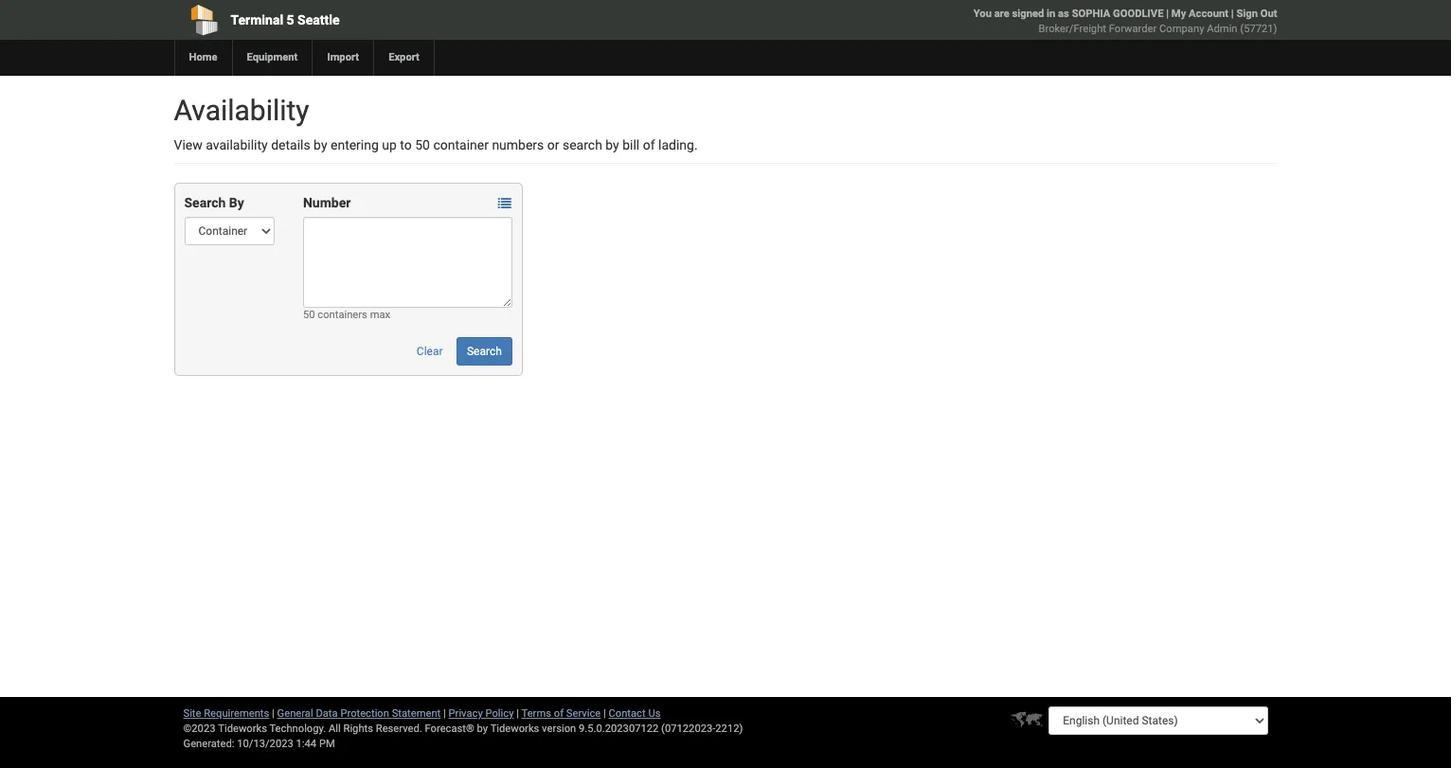 Task type: locate. For each thing, give the bounding box(es) containing it.
1 horizontal spatial search
[[467, 345, 502, 358]]

up
[[382, 137, 397, 153]]

max
[[370, 309, 391, 321]]

site requirements link
[[183, 708, 269, 720]]

policy
[[486, 708, 514, 720]]

bill
[[623, 137, 640, 153]]

forwarder
[[1109, 23, 1157, 35]]

50 right to
[[415, 137, 430, 153]]

general
[[277, 708, 313, 720]]

1 vertical spatial of
[[554, 708, 564, 720]]

details
[[271, 137, 310, 153]]

9.5.0.202307122
[[579, 723, 659, 735]]

us
[[649, 708, 661, 720]]

sign out link
[[1237, 8, 1278, 20]]

goodlive
[[1114, 8, 1164, 20]]

availability
[[206, 137, 268, 153]]

generated:
[[183, 738, 235, 751]]

0 horizontal spatial of
[[554, 708, 564, 720]]

pm
[[319, 738, 335, 751]]

5
[[287, 12, 294, 27]]

or
[[548, 137, 560, 153]]

Number text field
[[303, 217, 512, 308]]

by left bill
[[606, 137, 620, 153]]

of up the version
[[554, 708, 564, 720]]

search
[[184, 195, 226, 210], [467, 345, 502, 358]]

search inside button
[[467, 345, 502, 358]]

|
[[1167, 8, 1169, 20], [1232, 8, 1234, 20], [272, 708, 275, 720], [444, 708, 446, 720], [517, 708, 519, 720], [604, 708, 606, 720]]

terminal 5 seattle link
[[174, 0, 617, 40]]

my
[[1172, 8, 1187, 20]]

protection
[[341, 708, 389, 720]]

1 horizontal spatial by
[[477, 723, 488, 735]]

sophia
[[1072, 8, 1111, 20]]

in
[[1047, 8, 1056, 20]]

requirements
[[204, 708, 269, 720]]

0 vertical spatial 50
[[415, 137, 430, 153]]

50
[[415, 137, 430, 153], [303, 309, 315, 321]]

import
[[327, 51, 359, 63]]

search left 'by'
[[184, 195, 226, 210]]

(57721)
[[1241, 23, 1278, 35]]

of right bill
[[643, 137, 655, 153]]

search right clear button
[[467, 345, 502, 358]]

container
[[433, 137, 489, 153]]

50 left containers
[[303, 309, 315, 321]]

site
[[183, 708, 201, 720]]

1 vertical spatial 50
[[303, 309, 315, 321]]

| up forecast® at left bottom
[[444, 708, 446, 720]]

by
[[314, 137, 327, 153], [606, 137, 620, 153], [477, 723, 488, 735]]

rights
[[343, 723, 373, 735]]

of
[[643, 137, 655, 153], [554, 708, 564, 720]]

terminal 5 seattle
[[231, 12, 340, 27]]

export link
[[373, 40, 434, 76]]

1 vertical spatial search
[[467, 345, 502, 358]]

by down privacy policy link
[[477, 723, 488, 735]]

0 vertical spatial search
[[184, 195, 226, 210]]

site requirements | general data protection statement | privacy policy | terms of service | contact us ©2023 tideworks technology. all rights reserved. forecast® by tideworks version 9.5.0.202307122 (07122023-2212) generated: 10/13/2023 1:44 pm
[[183, 708, 743, 751]]

my account link
[[1172, 8, 1229, 20]]

privacy policy link
[[449, 708, 514, 720]]

technology.
[[270, 723, 326, 735]]

0 vertical spatial of
[[643, 137, 655, 153]]

terms of service link
[[522, 708, 601, 720]]

terminal
[[231, 12, 283, 27]]

0 horizontal spatial search
[[184, 195, 226, 210]]

| left my
[[1167, 8, 1169, 20]]

by right the details
[[314, 137, 327, 153]]

0 horizontal spatial by
[[314, 137, 327, 153]]

are
[[995, 8, 1010, 20]]

| up 9.5.0.202307122
[[604, 708, 606, 720]]

statement
[[392, 708, 441, 720]]

to
[[400, 137, 412, 153]]

contact us link
[[609, 708, 661, 720]]

(07122023-
[[662, 723, 716, 735]]



Task type: vqa. For each thing, say whether or not it's contained in the screenshot.
the "the"
no



Task type: describe. For each thing, give the bounding box(es) containing it.
number
[[303, 195, 351, 210]]

all
[[329, 723, 341, 735]]

signed
[[1013, 8, 1045, 20]]

version
[[542, 723, 576, 735]]

view availability details by entering up to 50 container numbers or search by bill of lading.
[[174, 137, 698, 153]]

import link
[[312, 40, 373, 76]]

search for search
[[467, 345, 502, 358]]

0 horizontal spatial 50
[[303, 309, 315, 321]]

reserved.
[[376, 723, 422, 735]]

| left general
[[272, 708, 275, 720]]

broker/freight
[[1039, 23, 1107, 35]]

clear
[[417, 345, 443, 358]]

search button
[[457, 337, 513, 366]]

| up "tideworks"
[[517, 708, 519, 720]]

2212)
[[716, 723, 743, 735]]

search by
[[184, 195, 244, 210]]

you are signed in as sophia goodlive | my account | sign out broker/freight forwarder company admin (57721)
[[974, 8, 1278, 35]]

general data protection statement link
[[277, 708, 441, 720]]

show list image
[[498, 197, 512, 211]]

out
[[1261, 8, 1278, 20]]

search for search by
[[184, 195, 226, 210]]

service
[[567, 708, 601, 720]]

containers
[[318, 309, 368, 321]]

equipment
[[247, 51, 298, 63]]

50 containers max
[[303, 309, 391, 321]]

you
[[974, 8, 992, 20]]

of inside site requirements | general data protection statement | privacy policy | terms of service | contact us ©2023 tideworks technology. all rights reserved. forecast® by tideworks version 9.5.0.202307122 (07122023-2212) generated: 10/13/2023 1:44 pm
[[554, 708, 564, 720]]

account
[[1189, 8, 1229, 20]]

lading.
[[659, 137, 698, 153]]

by inside site requirements | general data protection statement | privacy policy | terms of service | contact us ©2023 tideworks technology. all rights reserved. forecast® by tideworks version 9.5.0.202307122 (07122023-2212) generated: 10/13/2023 1:44 pm
[[477, 723, 488, 735]]

2 horizontal spatial by
[[606, 137, 620, 153]]

10/13/2023
[[237, 738, 294, 751]]

clear button
[[406, 337, 453, 366]]

export
[[389, 51, 420, 63]]

entering
[[331, 137, 379, 153]]

admin
[[1207, 23, 1238, 35]]

search
[[563, 137, 603, 153]]

home
[[189, 51, 217, 63]]

1 horizontal spatial of
[[643, 137, 655, 153]]

contact
[[609, 708, 646, 720]]

terms
[[522, 708, 552, 720]]

| left sign
[[1232, 8, 1234, 20]]

tideworks
[[491, 723, 540, 735]]

by
[[229, 195, 244, 210]]

home link
[[174, 40, 232, 76]]

equipment link
[[232, 40, 312, 76]]

as
[[1059, 8, 1070, 20]]

1:44
[[296, 738, 317, 751]]

forecast®
[[425, 723, 475, 735]]

sign
[[1237, 8, 1258, 20]]

1 horizontal spatial 50
[[415, 137, 430, 153]]

company
[[1160, 23, 1205, 35]]

view
[[174, 137, 203, 153]]

©2023 tideworks
[[183, 723, 267, 735]]

data
[[316, 708, 338, 720]]

privacy
[[449, 708, 483, 720]]

availability
[[174, 94, 309, 127]]

seattle
[[298, 12, 340, 27]]

numbers
[[492, 137, 544, 153]]



